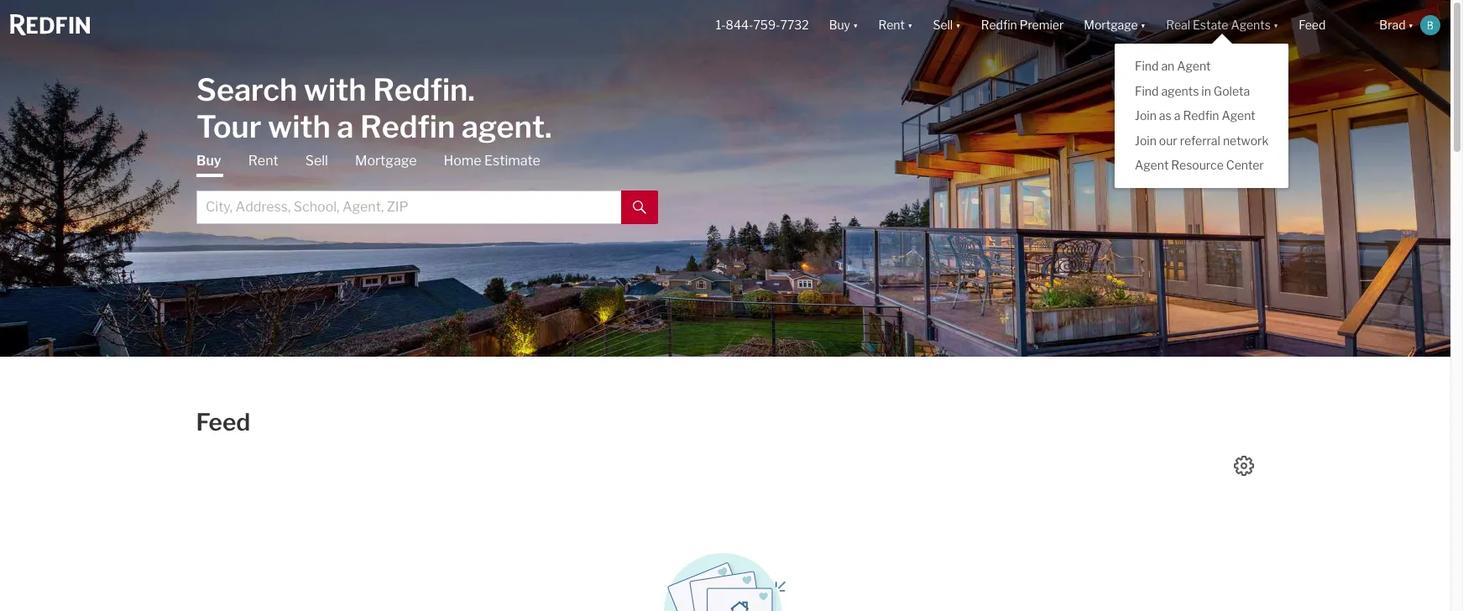 Task type: vqa. For each thing, say whether or not it's contained in the screenshot.
the Search
yes



Task type: describe. For each thing, give the bounding box(es) containing it.
759-
[[754, 18, 781, 32]]

buy ▾ button
[[819, 0, 869, 50]]

goleta
[[1214, 84, 1251, 98]]

sell ▾
[[933, 18, 961, 32]]

find an agent link
[[1115, 55, 1290, 77]]

844-
[[726, 18, 754, 32]]

join as a redfin agent link
[[1115, 105, 1290, 126]]

0 horizontal spatial feed
[[196, 408, 250, 437]]

join our referral network link
[[1115, 130, 1290, 151]]

referral
[[1181, 133, 1221, 147]]

agent inside join as a redfin agent link
[[1222, 108, 1256, 123]]

redfin inside dialog
[[1184, 108, 1220, 123]]

agent resource center link
[[1115, 155, 1290, 176]]

mortgage ▾ button
[[1085, 0, 1147, 50]]

sell for sell ▾
[[933, 18, 953, 32]]

estimate
[[485, 152, 541, 168]]

find an agent
[[1136, 59, 1212, 73]]

rent ▾ button
[[869, 0, 923, 50]]

▾ for rent ▾
[[908, 18, 913, 32]]

rent ▾
[[879, 18, 913, 32]]

1-844-759-7732 link
[[716, 18, 809, 32]]

user photo image
[[1421, 15, 1441, 35]]

redfin premier
[[982, 18, 1064, 32]]

a inside search with redfin. tour with a redfin agent.
[[337, 108, 354, 145]]

agents
[[1232, 18, 1272, 32]]

join for join as a redfin agent
[[1136, 108, 1157, 123]]

in
[[1202, 84, 1212, 98]]

real
[[1167, 18, 1191, 32]]

rent for rent
[[248, 152, 279, 168]]

mortgage for mortgage
[[355, 152, 417, 168]]

search
[[197, 71, 298, 108]]

brad ▾
[[1380, 18, 1414, 32]]

City, Address, School, Agent, ZIP search field
[[197, 190, 622, 224]]

premier
[[1020, 18, 1064, 32]]

buy for buy
[[197, 152, 221, 168]]

search with redfin. tour with a redfin agent.
[[197, 71, 552, 145]]

buy ▾ button
[[830, 0, 859, 50]]

rent link
[[248, 152, 279, 170]]

sell for sell
[[305, 152, 328, 168]]

home estimate
[[444, 152, 541, 168]]

1-844-759-7732
[[716, 18, 809, 32]]

▾ for mortgage ▾
[[1141, 18, 1147, 32]]

join as a redfin agent
[[1136, 108, 1256, 123]]

feed button
[[1290, 0, 1370, 50]]

5 ▾ from the left
[[1274, 18, 1279, 32]]

agent inside find an agent link
[[1178, 59, 1212, 73]]

feed inside button
[[1300, 18, 1326, 32]]

an
[[1162, 59, 1175, 73]]

1-
[[716, 18, 726, 32]]

rent for rent ▾
[[879, 18, 905, 32]]



Task type: locate. For each thing, give the bounding box(es) containing it.
0 horizontal spatial buy
[[197, 152, 221, 168]]

find left agents
[[1136, 84, 1159, 98]]

feed
[[1300, 18, 1326, 32], [196, 408, 250, 437]]

a
[[337, 108, 354, 145], [1175, 108, 1181, 123]]

▾ for sell ▾
[[956, 18, 961, 32]]

estate
[[1194, 18, 1229, 32]]

0 horizontal spatial agent
[[1136, 158, 1169, 172]]

▾ right rent ▾
[[956, 18, 961, 32]]

0 vertical spatial sell
[[933, 18, 953, 32]]

▾ left sell ▾
[[908, 18, 913, 32]]

a inside dialog
[[1175, 108, 1181, 123]]

rent right the buy ▾
[[879, 18, 905, 32]]

redfin up mortgage link in the top of the page
[[360, 108, 455, 145]]

join for join our referral network
[[1136, 133, 1157, 147]]

0 horizontal spatial sell
[[305, 152, 328, 168]]

mortgage ▾ button
[[1074, 0, 1157, 50]]

redfin inside search with redfin. tour with a redfin agent.
[[360, 108, 455, 145]]

▾ left the real
[[1141, 18, 1147, 32]]

rent
[[879, 18, 905, 32], [248, 152, 279, 168]]

0 horizontal spatial redfin
[[360, 108, 455, 145]]

dialog containing find an agent
[[1115, 34, 1290, 188]]

agent down our
[[1136, 158, 1169, 172]]

2 horizontal spatial agent
[[1222, 108, 1256, 123]]

1 vertical spatial find
[[1136, 84, 1159, 98]]

2 find from the top
[[1136, 84, 1159, 98]]

0 horizontal spatial a
[[337, 108, 354, 145]]

0 vertical spatial mortgage
[[1085, 18, 1139, 32]]

mortgage inside dropdown button
[[1085, 18, 1139, 32]]

sell ▾ button
[[923, 0, 971, 50]]

mortgage for mortgage ▾
[[1085, 18, 1139, 32]]

mortgage
[[1085, 18, 1139, 32], [355, 152, 417, 168]]

mortgage left the real
[[1085, 18, 1139, 32]]

0 vertical spatial feed
[[1300, 18, 1326, 32]]

sell inside dropdown button
[[933, 18, 953, 32]]

network
[[1224, 133, 1269, 147]]

▾ left rent ▾
[[853, 18, 859, 32]]

buy
[[830, 18, 851, 32], [197, 152, 221, 168]]

agents
[[1162, 84, 1200, 98]]

agent up the find agents in goleta
[[1178, 59, 1212, 73]]

0 horizontal spatial rent
[[248, 152, 279, 168]]

agent
[[1178, 59, 1212, 73], [1222, 108, 1256, 123], [1136, 158, 1169, 172]]

agent down goleta
[[1222, 108, 1256, 123]]

join left our
[[1136, 133, 1157, 147]]

submit search image
[[633, 201, 647, 214]]

mortgage link
[[355, 152, 417, 170]]

rent inside rent ▾ dropdown button
[[879, 18, 905, 32]]

1 horizontal spatial mortgage
[[1085, 18, 1139, 32]]

real estate agents ▾
[[1167, 18, 1279, 32]]

resource
[[1172, 158, 1224, 172]]

1 vertical spatial feed
[[196, 408, 250, 437]]

join
[[1136, 108, 1157, 123], [1136, 133, 1157, 147]]

with
[[304, 71, 367, 108], [268, 108, 331, 145]]

buy inside dropdown button
[[830, 18, 851, 32]]

4 ▾ from the left
[[1141, 18, 1147, 32]]

0 vertical spatial rent
[[879, 18, 905, 32]]

▾ for buy ▾
[[853, 18, 859, 32]]

1 vertical spatial agent
[[1222, 108, 1256, 123]]

0 vertical spatial agent
[[1178, 59, 1212, 73]]

sell link
[[305, 152, 328, 170]]

rent down tour at the top left of the page
[[248, 152, 279, 168]]

buy for buy ▾
[[830, 18, 851, 32]]

2 ▾ from the left
[[908, 18, 913, 32]]

1 vertical spatial sell
[[305, 152, 328, 168]]

▾
[[853, 18, 859, 32], [908, 18, 913, 32], [956, 18, 961, 32], [1141, 18, 1147, 32], [1274, 18, 1279, 32], [1409, 18, 1414, 32]]

2 join from the top
[[1136, 133, 1157, 147]]

1 horizontal spatial feed
[[1300, 18, 1326, 32]]

mortgage up city, address, school, agent, zip "search field"
[[355, 152, 417, 168]]

1 horizontal spatial rent
[[879, 18, 905, 32]]

buy right '7732'
[[830, 18, 851, 32]]

▾ for brad ▾
[[1409, 18, 1414, 32]]

agent resource center
[[1136, 158, 1265, 172]]

tour
[[197, 108, 262, 145]]

dialog
[[1115, 34, 1290, 188]]

1 horizontal spatial sell
[[933, 18, 953, 32]]

sell
[[933, 18, 953, 32], [305, 152, 328, 168]]

mortgage ▾
[[1085, 18, 1147, 32]]

redfin premier button
[[971, 0, 1074, 50]]

redfin left the premier
[[982, 18, 1018, 32]]

1 horizontal spatial buy
[[830, 18, 851, 32]]

redfin inside button
[[982, 18, 1018, 32]]

1 vertical spatial buy
[[197, 152, 221, 168]]

brad
[[1380, 18, 1406, 32]]

find agents in goleta
[[1136, 84, 1251, 98]]

1 horizontal spatial redfin
[[982, 18, 1018, 32]]

2 vertical spatial agent
[[1136, 158, 1169, 172]]

agent.
[[462, 108, 552, 145]]

1 join from the top
[[1136, 108, 1157, 123]]

tab list
[[197, 152, 658, 224]]

0 vertical spatial find
[[1136, 59, 1159, 73]]

buy link
[[197, 152, 221, 177]]

home estimate link
[[444, 152, 541, 170]]

find
[[1136, 59, 1159, 73], [1136, 84, 1159, 98]]

1 find from the top
[[1136, 59, 1159, 73]]

as
[[1160, 108, 1172, 123]]

real estate agents ▾ link
[[1167, 0, 1279, 50]]

7732
[[781, 18, 809, 32]]

0 vertical spatial join
[[1136, 108, 1157, 123]]

buy down tour at the top left of the page
[[197, 152, 221, 168]]

0 horizontal spatial mortgage
[[355, 152, 417, 168]]

sell right rent link
[[305, 152, 328, 168]]

1 ▾ from the left
[[853, 18, 859, 32]]

▾ right agents
[[1274, 18, 1279, 32]]

find left an on the right top of the page
[[1136, 59, 1159, 73]]

tab list containing buy
[[197, 152, 658, 224]]

1 vertical spatial join
[[1136, 133, 1157, 147]]

1 vertical spatial mortgage
[[355, 152, 417, 168]]

0 vertical spatial buy
[[830, 18, 851, 32]]

▾ right brad
[[1409, 18, 1414, 32]]

rent ▾ button
[[879, 0, 913, 50]]

redfin up 'join our referral network'
[[1184, 108, 1220, 123]]

redfin.
[[373, 71, 475, 108]]

1 horizontal spatial a
[[1175, 108, 1181, 123]]

buy ▾
[[830, 18, 859, 32]]

6 ▾ from the left
[[1409, 18, 1414, 32]]

1 horizontal spatial agent
[[1178, 59, 1212, 73]]

redfin
[[982, 18, 1018, 32], [360, 108, 455, 145], [1184, 108, 1220, 123]]

join left as
[[1136, 108, 1157, 123]]

agent inside agent resource center link
[[1136, 158, 1169, 172]]

join our referral network
[[1136, 133, 1269, 147]]

sell ▾ button
[[933, 0, 961, 50]]

find for find an agent
[[1136, 59, 1159, 73]]

1 vertical spatial rent
[[248, 152, 279, 168]]

sell right rent ▾
[[933, 18, 953, 32]]

our
[[1160, 133, 1178, 147]]

home
[[444, 152, 482, 168]]

2 horizontal spatial redfin
[[1184, 108, 1220, 123]]

find for find agents in goleta
[[1136, 84, 1159, 98]]

center
[[1227, 158, 1265, 172]]

3 ▾ from the left
[[956, 18, 961, 32]]



